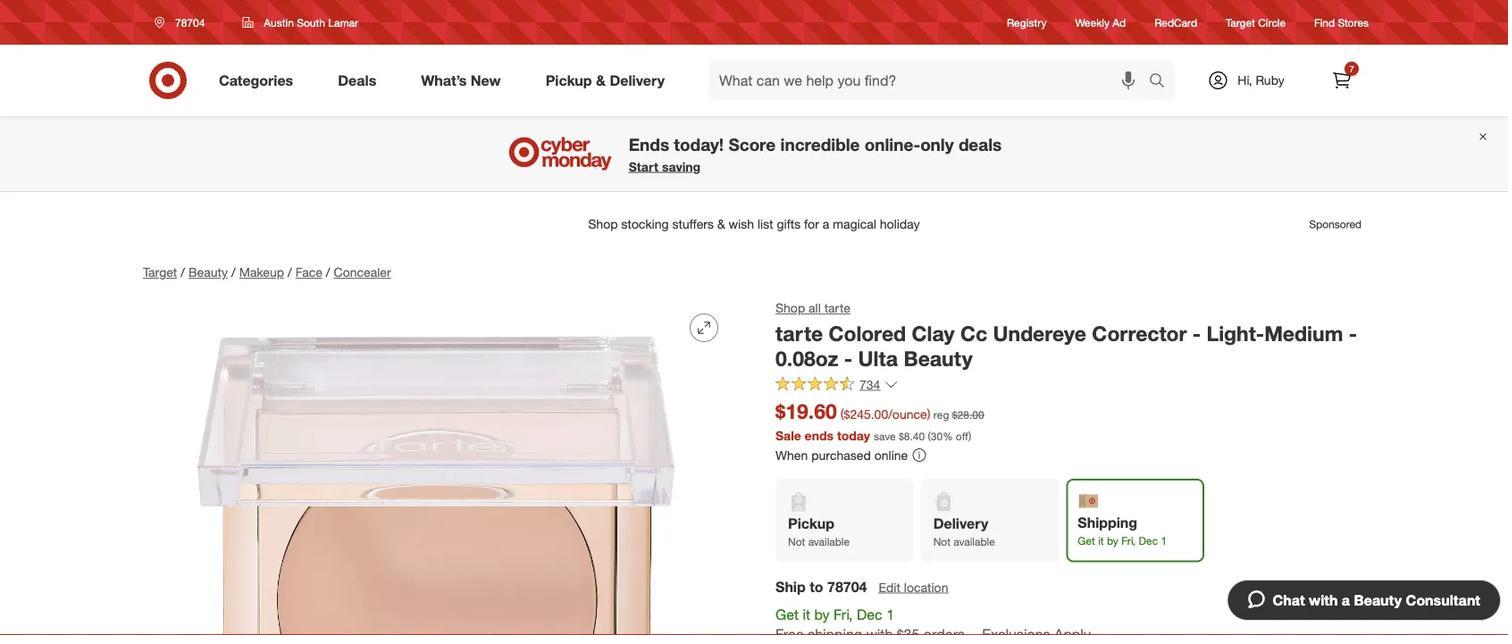 Task type: locate. For each thing, give the bounding box(es) containing it.
target circle
[[1226, 16, 1286, 29]]

find stores
[[1315, 16, 1369, 29]]

advertisement region
[[129, 203, 1380, 246]]

0 horizontal spatial )
[[927, 407, 931, 422]]

/
[[181, 265, 185, 280], [232, 265, 236, 280], [288, 265, 292, 280], [326, 265, 330, 280]]

by inside shipping get it by fri, dec 1
[[1107, 535, 1119, 548]]

1 horizontal spatial )
[[969, 429, 972, 443]]

1 inside shipping get it by fri, dec 1
[[1161, 535, 1167, 548]]

ad
[[1113, 16, 1126, 29]]

0 horizontal spatial 78704
[[175, 16, 205, 29]]

1 vertical spatial (
[[928, 429, 931, 443]]

0 vertical spatial delivery
[[610, 72, 665, 89]]

weekly
[[1076, 16, 1110, 29]]

target
[[1226, 16, 1256, 29], [143, 265, 177, 280]]

not inside the delivery not available
[[934, 535, 951, 549]]

78704 up get it by fri, dec 1
[[828, 578, 867, 595]]

austin
[[264, 16, 294, 29]]

1 vertical spatial delivery
[[934, 515, 989, 532]]

corrector
[[1092, 321, 1187, 346]]

$19.60 ( $245.00 /ounce ) reg $28.00 sale ends today save $ 8.40 ( 30 % off )
[[776, 399, 984, 443]]

0 vertical spatial ends
[[629, 134, 669, 155]]

0 vertical spatial )
[[927, 407, 931, 422]]

beauty
[[189, 265, 228, 280], [904, 347, 973, 372], [1354, 592, 1402, 609]]

0 horizontal spatial pickup
[[546, 72, 592, 89]]

/ right target link
[[181, 265, 185, 280]]

ends down $19.60
[[805, 427, 834, 443]]

undereye
[[993, 321, 1087, 346]]

ends up the start
[[629, 134, 669, 155]]

not inside pickup not available
[[788, 535, 806, 549]]

it
[[1098, 535, 1104, 548], [803, 606, 811, 623]]

not up ship
[[788, 535, 806, 549]]

1 vertical spatial ends
[[805, 427, 834, 443]]

dec inside shipping get it by fri, dec 1
[[1139, 535, 1158, 548]]

0 vertical spatial get
[[1078, 535, 1096, 548]]

0 horizontal spatial beauty
[[189, 265, 228, 280]]

by down ship to 78704
[[815, 606, 830, 623]]

south
[[297, 16, 325, 29]]

ends inside ends today! score incredible online-only deals start saving
[[629, 134, 669, 155]]

medium
[[1265, 321, 1344, 346]]

)
[[927, 407, 931, 422], [969, 429, 972, 443]]

all
[[809, 300, 821, 316]]

2 available from the left
[[954, 535, 995, 549]]

shipping get it by fri, dec 1
[[1078, 514, 1167, 548]]

2 horizontal spatial -
[[1349, 321, 1358, 346]]

1 horizontal spatial -
[[1193, 321, 1201, 346]]

1 horizontal spatial 1
[[1161, 535, 1167, 548]]

pickup for &
[[546, 72, 592, 89]]

delivery not available
[[934, 515, 995, 549]]

available inside the delivery not available
[[954, 535, 995, 549]]

today!
[[674, 134, 724, 155]]

lamar
[[328, 16, 358, 29]]

by
[[1107, 535, 1119, 548], [815, 606, 830, 623]]

pickup inside pickup not available
[[788, 515, 835, 532]]

concealer
[[334, 265, 391, 280]]

1 horizontal spatial beauty
[[904, 347, 973, 372]]

pickup left &
[[546, 72, 592, 89]]

available for delivery
[[954, 535, 995, 549]]

0 vertical spatial pickup
[[546, 72, 592, 89]]

0 vertical spatial dec
[[1139, 535, 1158, 548]]

( up today on the right bottom of the page
[[841, 407, 844, 422]]

stores
[[1338, 16, 1369, 29]]

1 horizontal spatial pickup
[[788, 515, 835, 532]]

1 vertical spatial by
[[815, 606, 830, 623]]

0 vertical spatial beauty
[[189, 265, 228, 280]]

it down to
[[803, 606, 811, 623]]

categories link
[[204, 61, 316, 100]]

0 vertical spatial fri,
[[1122, 535, 1136, 548]]

0 vertical spatial tarte
[[825, 300, 851, 316]]

beauty right target link
[[189, 265, 228, 280]]

0 horizontal spatial get
[[776, 606, 799, 623]]

delivery right &
[[610, 72, 665, 89]]

delivery up location
[[934, 515, 989, 532]]

search
[[1141, 73, 1184, 91]]

deals
[[338, 72, 376, 89]]

1 horizontal spatial not
[[934, 535, 951, 549]]

fri, down shipping
[[1122, 535, 1136, 548]]

delivery inside the delivery not available
[[934, 515, 989, 532]]

with
[[1309, 592, 1338, 609]]

pickup & delivery link
[[531, 61, 687, 100]]

0 horizontal spatial target
[[143, 265, 177, 280]]

- right medium
[[1349, 321, 1358, 346]]

1 horizontal spatial fri,
[[1122, 535, 1136, 548]]

0 vertical spatial target
[[1226, 16, 1256, 29]]

dec
[[1139, 535, 1158, 548], [857, 606, 883, 623]]

/ right "face" link
[[326, 265, 330, 280]]

- left light-
[[1193, 321, 1201, 346]]

1 available from the left
[[808, 535, 850, 549]]

-
[[1193, 321, 1201, 346], [1349, 321, 1358, 346], [844, 347, 853, 372]]

ship to 78704
[[776, 578, 867, 595]]

(
[[841, 407, 844, 422], [928, 429, 931, 443]]

1 vertical spatial dec
[[857, 606, 883, 623]]

tarte down shop
[[776, 321, 823, 346]]

target link
[[143, 265, 177, 280]]

only
[[921, 134, 954, 155]]

edit
[[879, 579, 901, 595]]

0 horizontal spatial fri,
[[834, 606, 853, 623]]

0 horizontal spatial 1
[[887, 606, 895, 623]]

tarte right all
[[825, 300, 851, 316]]

colored
[[829, 321, 906, 346]]

chat
[[1273, 592, 1305, 609]]

fri, down ship to 78704
[[834, 606, 853, 623]]

pickup up to
[[788, 515, 835, 532]]

1 vertical spatial fri,
[[834, 606, 853, 623]]

0 vertical spatial by
[[1107, 535, 1119, 548]]

1 horizontal spatial by
[[1107, 535, 1119, 548]]

get it by fri, dec 1
[[776, 606, 895, 623]]

0 horizontal spatial not
[[788, 535, 806, 549]]

1 vertical spatial 78704
[[828, 578, 867, 595]]

score
[[729, 134, 776, 155]]

fri,
[[1122, 535, 1136, 548], [834, 606, 853, 623]]

target circle link
[[1226, 15, 1286, 30]]

get down shipping
[[1078, 535, 1096, 548]]

new
[[471, 72, 501, 89]]

pickup
[[546, 72, 592, 89], [788, 515, 835, 532]]

delivery
[[610, 72, 665, 89], [934, 515, 989, 532]]

1 vertical spatial pickup
[[788, 515, 835, 532]]

when
[[776, 447, 808, 463]]

available
[[808, 535, 850, 549], [954, 535, 995, 549]]

) down $28.00 in the bottom of the page
[[969, 429, 972, 443]]

not up location
[[934, 535, 951, 549]]

beauty down clay
[[904, 347, 973, 372]]

get down ship
[[776, 606, 799, 623]]

by down shipping
[[1107, 535, 1119, 548]]

3 / from the left
[[288, 265, 292, 280]]

1 horizontal spatial target
[[1226, 16, 1256, 29]]

/ right beauty link
[[232, 265, 236, 280]]

not for delivery
[[934, 535, 951, 549]]

0 horizontal spatial ends
[[629, 134, 669, 155]]

shop all tarte tarte colored clay cc undereye corrector - light-medium - 0.08oz - ulta beauty
[[776, 300, 1358, 372]]

2 not from the left
[[934, 535, 951, 549]]

0 vertical spatial it
[[1098, 535, 1104, 548]]

$245.00
[[844, 407, 889, 422]]

1 horizontal spatial it
[[1098, 535, 1104, 548]]

2 vertical spatial beauty
[[1354, 592, 1402, 609]]

0 horizontal spatial tarte
[[776, 321, 823, 346]]

available inside pickup not available
[[808, 535, 850, 549]]

purchased
[[812, 447, 871, 463]]

off
[[956, 429, 969, 443]]

1 vertical spatial )
[[969, 429, 972, 443]]

target inside target circle link
[[1226, 16, 1256, 29]]

pickup not available
[[788, 515, 850, 549]]

1
[[1161, 535, 1167, 548], [887, 606, 895, 623]]

1 horizontal spatial available
[[954, 535, 995, 549]]

deals link
[[323, 61, 399, 100]]

target left circle
[[1226, 16, 1256, 29]]

734 link
[[776, 376, 898, 396]]

1 not from the left
[[788, 535, 806, 549]]

1 vertical spatial beauty
[[904, 347, 973, 372]]

weekly ad
[[1076, 16, 1126, 29]]

- up "734" link
[[844, 347, 853, 372]]

0 vertical spatial 1
[[1161, 535, 1167, 548]]

1 horizontal spatial dec
[[1139, 535, 1158, 548]]

cyber monday target deals image
[[506, 132, 615, 175]]

get
[[1078, 535, 1096, 548], [776, 606, 799, 623]]

1 horizontal spatial tarte
[[825, 300, 851, 316]]

available for pickup
[[808, 535, 850, 549]]

1 horizontal spatial get
[[1078, 535, 1096, 548]]

1 horizontal spatial 78704
[[828, 578, 867, 595]]

redcard
[[1155, 16, 1198, 29]]

registry
[[1007, 16, 1047, 29]]

1 vertical spatial target
[[143, 265, 177, 280]]

1 vertical spatial 1
[[887, 606, 895, 623]]

0 vertical spatial (
[[841, 407, 844, 422]]

1 horizontal spatial ends
[[805, 427, 834, 443]]

ends
[[629, 134, 669, 155], [805, 427, 834, 443]]

1 horizontal spatial delivery
[[934, 515, 989, 532]]

0 horizontal spatial (
[[841, 407, 844, 422]]

circle
[[1259, 16, 1286, 29]]

0 horizontal spatial available
[[808, 535, 850, 549]]

find stores link
[[1315, 15, 1369, 30]]

) left the reg
[[927, 407, 931, 422]]

chat with a beauty consultant
[[1273, 592, 1481, 609]]

/ left face
[[288, 265, 292, 280]]

pickup & delivery
[[546, 72, 665, 89]]

tarte
[[825, 300, 851, 316], [776, 321, 823, 346]]

beauty right a
[[1354, 592, 1402, 609]]

0 vertical spatial 78704
[[175, 16, 205, 29]]

0 horizontal spatial it
[[803, 606, 811, 623]]

( right 8.40
[[928, 429, 931, 443]]

78704 left austin
[[175, 16, 205, 29]]

today
[[837, 427, 871, 443]]

2 horizontal spatial beauty
[[1354, 592, 1402, 609]]

1 vertical spatial it
[[803, 606, 811, 623]]

target left beauty link
[[143, 265, 177, 280]]

1 horizontal spatial (
[[928, 429, 931, 443]]

4 / from the left
[[326, 265, 330, 280]]

it down shipping
[[1098, 535, 1104, 548]]



Task type: vqa. For each thing, say whether or not it's contained in the screenshot.
the right the )
yes



Task type: describe. For each thing, give the bounding box(es) containing it.
7
[[1350, 63, 1355, 74]]

1 / from the left
[[181, 265, 185, 280]]

/ounce
[[889, 407, 927, 422]]

save
[[874, 429, 896, 443]]

categories
[[219, 72, 293, 89]]

78704 button
[[143, 6, 224, 38]]

chat with a beauty consultant button
[[1228, 580, 1501, 621]]

saving
[[662, 159, 701, 174]]

$
[[899, 429, 904, 443]]

weekly ad link
[[1076, 15, 1126, 30]]

$28.00
[[952, 408, 984, 422]]

light-
[[1207, 321, 1265, 346]]

shipping
[[1078, 514, 1138, 531]]

find
[[1315, 16, 1335, 29]]

2 / from the left
[[232, 265, 236, 280]]

tarte colored clay cc undereye corrector - light-medium - 0.08oz - ulta beauty, 1 of 7 image
[[143, 299, 733, 635]]

it inside shipping get it by fri, dec 1
[[1098, 535, 1104, 548]]

deals
[[959, 134, 1002, 155]]

hi,
[[1238, 72, 1253, 88]]

edit location button
[[878, 578, 950, 597]]

to
[[810, 578, 824, 595]]

makeup link
[[239, 265, 284, 280]]

0 horizontal spatial -
[[844, 347, 853, 372]]

beauty inside button
[[1354, 592, 1402, 609]]

8.40
[[904, 429, 925, 443]]

%
[[943, 429, 953, 443]]

target for target circle
[[1226, 16, 1256, 29]]

start
[[629, 159, 659, 174]]

734
[[860, 377, 881, 392]]

0.08oz
[[776, 347, 839, 372]]

redcard link
[[1155, 15, 1198, 30]]

ends inside '$19.60 ( $245.00 /ounce ) reg $28.00 sale ends today save $ 8.40 ( 30 % off )'
[[805, 427, 834, 443]]

edit location
[[879, 579, 949, 595]]

ship
[[776, 578, 806, 595]]

pickup for not
[[788, 515, 835, 532]]

7 link
[[1323, 61, 1362, 100]]

fri, inside shipping get it by fri, dec 1
[[1122, 535, 1136, 548]]

78704 inside dropdown button
[[175, 16, 205, 29]]

location
[[904, 579, 949, 595]]

sale
[[776, 427, 801, 443]]

0 horizontal spatial delivery
[[610, 72, 665, 89]]

&
[[596, 72, 606, 89]]

ends today! score incredible online-only deals start saving
[[629, 134, 1002, 174]]

what's new
[[421, 72, 501, 89]]

0 horizontal spatial by
[[815, 606, 830, 623]]

1 vertical spatial get
[[776, 606, 799, 623]]

austin south lamar
[[264, 16, 358, 29]]

get inside shipping get it by fri, dec 1
[[1078, 535, 1096, 548]]

makeup
[[239, 265, 284, 280]]

consultant
[[1406, 592, 1481, 609]]

clay
[[912, 321, 955, 346]]

$19.60
[[776, 399, 837, 424]]

concealer link
[[334, 265, 391, 280]]

target / beauty / makeup / face / concealer
[[143, 265, 391, 280]]

hi, ruby
[[1238, 72, 1285, 88]]

1 vertical spatial tarte
[[776, 321, 823, 346]]

target for target / beauty / makeup / face / concealer
[[143, 265, 177, 280]]

reg
[[934, 408, 949, 422]]

what's new link
[[406, 61, 523, 100]]

when purchased online
[[776, 447, 908, 463]]

face
[[296, 265, 323, 280]]

online
[[875, 447, 908, 463]]

cc
[[961, 321, 988, 346]]

online-
[[865, 134, 921, 155]]

What can we help you find? suggestions appear below search field
[[709, 61, 1154, 100]]

shop
[[776, 300, 805, 316]]

30
[[931, 429, 943, 443]]

ulta
[[858, 347, 898, 372]]

registry link
[[1007, 15, 1047, 30]]

beauty link
[[189, 265, 228, 280]]

a
[[1342, 592, 1350, 609]]

not for pickup
[[788, 535, 806, 549]]

what's
[[421, 72, 467, 89]]

face link
[[296, 265, 323, 280]]

beauty inside shop all tarte tarte colored clay cc undereye corrector - light-medium - 0.08oz - ulta beauty
[[904, 347, 973, 372]]

incredible
[[781, 134, 860, 155]]

search button
[[1141, 61, 1184, 104]]

austin south lamar button
[[231, 6, 370, 38]]

0 horizontal spatial dec
[[857, 606, 883, 623]]



